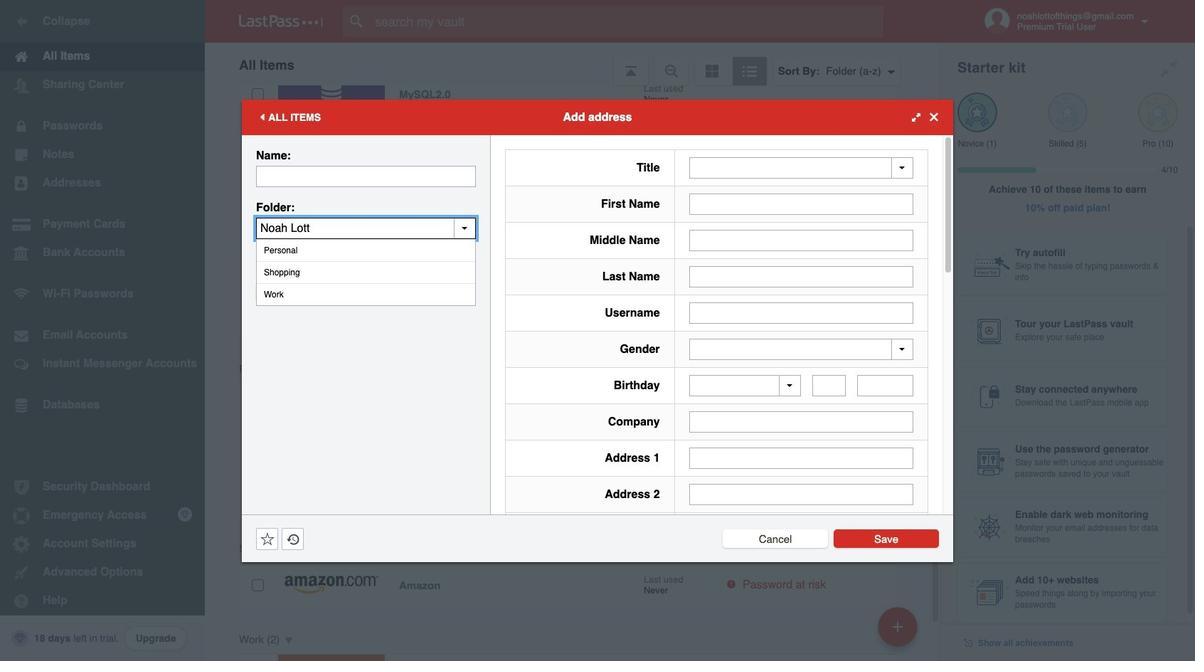 Task type: describe. For each thing, give the bounding box(es) containing it.
search my vault text field
[[343, 6, 912, 37]]

main navigation navigation
[[0, 0, 205, 661]]

new item image
[[893, 622, 903, 632]]



Task type: locate. For each thing, give the bounding box(es) containing it.
lastpass image
[[239, 15, 323, 28]]

new item navigation
[[873, 603, 927, 661]]

None text field
[[256, 217, 476, 239], [689, 230, 914, 251], [689, 266, 914, 287], [858, 375, 914, 396], [689, 484, 914, 505], [256, 217, 476, 239], [689, 230, 914, 251], [689, 266, 914, 287], [858, 375, 914, 396], [689, 484, 914, 505]]

dialog
[[242, 99, 954, 661]]

vault options navigation
[[205, 43, 941, 85]]

Search search field
[[343, 6, 912, 37]]

None text field
[[256, 165, 476, 187], [689, 193, 914, 215], [689, 302, 914, 323], [813, 375, 846, 396], [689, 411, 914, 433], [689, 448, 914, 469], [256, 165, 476, 187], [689, 193, 914, 215], [689, 302, 914, 323], [813, 375, 846, 396], [689, 411, 914, 433], [689, 448, 914, 469]]



Task type: vqa. For each thing, say whether or not it's contained in the screenshot.
CARET RIGHT image
no



